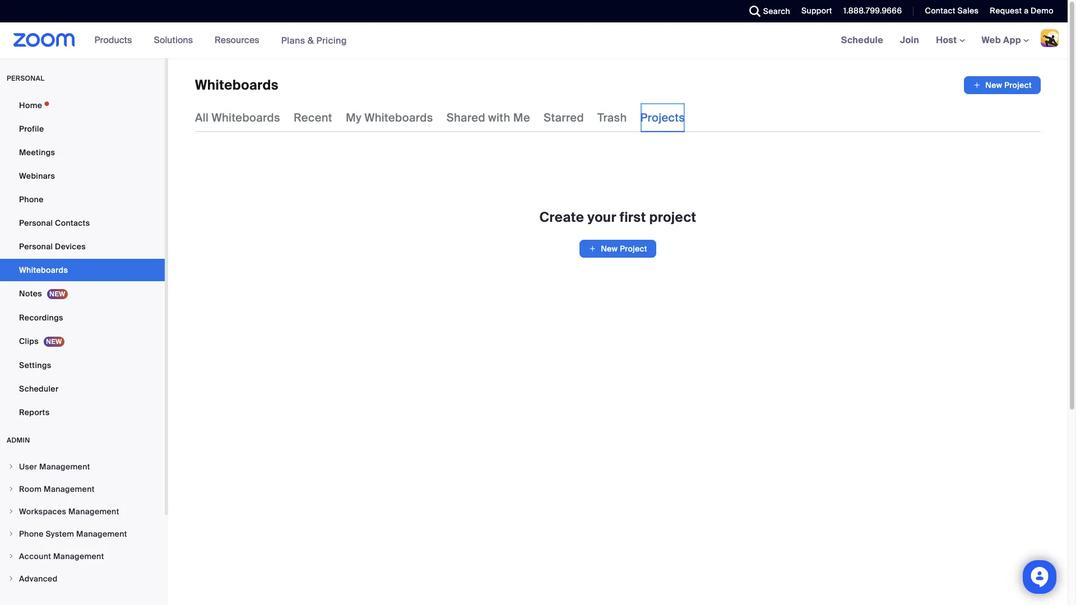 Task type: locate. For each thing, give the bounding box(es) containing it.
1.888.799.9666 button
[[836, 0, 906, 22], [844, 6, 903, 16]]

management down the room management menu item on the bottom of page
[[68, 507, 119, 517]]

home link
[[0, 94, 165, 117]]

personal up personal devices
[[19, 218, 53, 228]]

settings
[[19, 361, 51, 371]]

0 horizontal spatial add image
[[589, 243, 597, 255]]

0 horizontal spatial new project button
[[580, 240, 657, 258]]

2 right image from the top
[[8, 509, 15, 515]]

phone system management
[[19, 529, 127, 540]]

1 right image from the top
[[8, 486, 15, 493]]

personal devices link
[[0, 236, 165, 258]]

add image for create your first project
[[589, 243, 597, 255]]

recent
[[294, 110, 333, 125]]

right image left system
[[8, 531, 15, 538]]

request
[[991, 6, 1023, 16]]

profile
[[19, 124, 44, 134]]

0 vertical spatial new project
[[986, 80, 1033, 90]]

personal
[[19, 218, 53, 228], [19, 242, 53, 252]]

4 right image from the top
[[8, 576, 15, 583]]

web
[[982, 34, 1002, 46]]

1 right image from the top
[[8, 464, 15, 471]]

project
[[650, 209, 697, 226]]

zoom logo image
[[13, 33, 75, 47]]

request a demo link
[[982, 0, 1069, 22], [991, 6, 1054, 16]]

right image left user at the left bottom
[[8, 464, 15, 471]]

right image left advanced
[[8, 576, 15, 583]]

new project down the 'web app' dropdown button
[[986, 80, 1033, 90]]

request a demo
[[991, 6, 1054, 16]]

project down first
[[620, 244, 648, 254]]

personal for personal devices
[[19, 242, 53, 252]]

personal inside 'link'
[[19, 242, 53, 252]]

1 horizontal spatial new
[[986, 80, 1003, 90]]

add image inside whiteboards application
[[974, 80, 982, 91]]

1 horizontal spatial add image
[[974, 80, 982, 91]]

contact sales
[[926, 6, 980, 16]]

right image inside 'phone system management' menu item
[[8, 531, 15, 538]]

all whiteboards
[[195, 110, 280, 125]]

1 vertical spatial new project button
[[580, 240, 657, 258]]

0 vertical spatial personal
[[19, 218, 53, 228]]

new project button
[[965, 76, 1042, 94], [580, 240, 657, 258]]

2 personal from the top
[[19, 242, 53, 252]]

room management
[[19, 485, 95, 495]]

phone inside personal menu menu
[[19, 195, 44, 205]]

add image
[[974, 80, 982, 91], [589, 243, 597, 255]]

0 vertical spatial right image
[[8, 486, 15, 493]]

phone inside menu item
[[19, 529, 44, 540]]

whiteboards down personal devices
[[19, 265, 68, 275]]

2 phone from the top
[[19, 529, 44, 540]]

1 horizontal spatial new project
[[986, 80, 1033, 90]]

admin
[[7, 436, 30, 445]]

personal devices
[[19, 242, 86, 252]]

new down "your"
[[601, 244, 618, 254]]

0 vertical spatial new
[[986, 80, 1003, 90]]

3 right image from the top
[[8, 554, 15, 560]]

right image
[[8, 464, 15, 471], [8, 531, 15, 538], [8, 554, 15, 560], [8, 576, 15, 583]]

new project for whiteboards
[[986, 80, 1033, 90]]

new project
[[986, 80, 1033, 90], [601, 244, 648, 254]]

workspaces management
[[19, 507, 119, 517]]

right image for phone
[[8, 531, 15, 538]]

1 vertical spatial project
[[620, 244, 648, 254]]

0 horizontal spatial new project
[[601, 244, 648, 254]]

management up workspaces management
[[44, 485, 95, 495]]

1 phone from the top
[[19, 195, 44, 205]]

new down "web"
[[986, 80, 1003, 90]]

new project inside whiteboards application
[[986, 80, 1033, 90]]

meetings navigation
[[833, 22, 1069, 59]]

create your first project
[[540, 209, 697, 226]]

tabs of all whiteboard page tab list
[[195, 103, 686, 132]]

right image for room management
[[8, 486, 15, 493]]

new project for create your first project
[[601, 244, 648, 254]]

recordings link
[[0, 307, 165, 329]]

1 vertical spatial new project
[[601, 244, 648, 254]]

whiteboards up all whiteboards
[[195, 76, 279, 94]]

personal
[[7, 74, 45, 83]]

add image down "your"
[[589, 243, 597, 255]]

shared with me
[[447, 110, 531, 125]]

new project down create your first project
[[601, 244, 648, 254]]

new project button for whiteboards
[[965, 76, 1042, 94]]

add image for whiteboards
[[974, 80, 982, 91]]

reports
[[19, 408, 50, 418]]

new project button for create your first project
[[580, 240, 657, 258]]

new project button down web app
[[965, 76, 1042, 94]]

1 horizontal spatial project
[[1005, 80, 1033, 90]]

shared
[[447, 110, 486, 125]]

with
[[489, 110, 511, 125]]

project inside whiteboards application
[[1005, 80, 1033, 90]]

management
[[39, 462, 90, 472], [44, 485, 95, 495], [68, 507, 119, 517], [76, 529, 127, 540], [53, 552, 104, 562]]

project for whiteboards
[[1005, 80, 1033, 90]]

webinars
[[19, 171, 55, 181]]

schedule link
[[833, 22, 892, 58]]

phone up account
[[19, 529, 44, 540]]

personal contacts link
[[0, 212, 165, 234]]

right image
[[8, 486, 15, 493], [8, 509, 15, 515]]

workspaces
[[19, 507, 66, 517]]

right image inside the user management menu item
[[8, 464, 15, 471]]

phone
[[19, 195, 44, 205], [19, 529, 44, 540]]

solutions
[[154, 34, 193, 46]]

0 vertical spatial new project button
[[965, 76, 1042, 94]]

0 horizontal spatial new
[[601, 244, 618, 254]]

workspaces management menu item
[[0, 501, 165, 523]]

meetings link
[[0, 141, 165, 164]]

settings link
[[0, 354, 165, 377]]

contact sales link
[[917, 0, 982, 22], [926, 6, 980, 16]]

right image left workspaces
[[8, 509, 15, 515]]

0 vertical spatial project
[[1005, 80, 1033, 90]]

whiteboards
[[195, 76, 279, 94], [212, 110, 280, 125], [365, 110, 433, 125], [19, 265, 68, 275]]

my
[[346, 110, 362, 125]]

room management menu item
[[0, 479, 165, 500]]

phone down the webinars
[[19, 195, 44, 205]]

1 vertical spatial right image
[[8, 509, 15, 515]]

plans & pricing
[[281, 34, 347, 46]]

right image inside the room management menu item
[[8, 486, 15, 493]]

new
[[986, 80, 1003, 90], [601, 244, 618, 254]]

project
[[1005, 80, 1033, 90], [620, 244, 648, 254]]

me
[[514, 110, 531, 125]]

right image left account
[[8, 554, 15, 560]]

notes link
[[0, 283, 165, 306]]

right image inside the workspaces management menu item
[[8, 509, 15, 515]]

add image down meetings navigation
[[974, 80, 982, 91]]

0 horizontal spatial project
[[620, 244, 648, 254]]

1 horizontal spatial new project button
[[965, 76, 1042, 94]]

meetings
[[19, 148, 55, 158]]

right image inside account management menu item
[[8, 554, 15, 560]]

pricing
[[317, 34, 347, 46]]

1 vertical spatial new
[[601, 244, 618, 254]]

0 vertical spatial phone
[[19, 195, 44, 205]]

user management menu item
[[0, 457, 165, 478]]

new project button down create your first project
[[580, 240, 657, 258]]

1 personal from the top
[[19, 218, 53, 228]]

search
[[764, 6, 791, 16]]

right image left room
[[8, 486, 15, 493]]

0 vertical spatial add image
[[974, 80, 982, 91]]

demo
[[1032, 6, 1054, 16]]

reports link
[[0, 402, 165, 424]]

1 vertical spatial phone
[[19, 529, 44, 540]]

management down 'phone system management' menu item
[[53, 552, 104, 562]]

banner
[[0, 22, 1069, 59]]

personal contacts
[[19, 218, 90, 228]]

home
[[19, 100, 42, 110]]

web app button
[[982, 34, 1030, 46]]

right image inside advanced "menu item"
[[8, 576, 15, 583]]

my whiteboards
[[346, 110, 433, 125]]

personal down personal contacts
[[19, 242, 53, 252]]

notes
[[19, 289, 42, 299]]

project down app
[[1005, 80, 1033, 90]]

contact
[[926, 6, 956, 16]]

management up room management
[[39, 462, 90, 472]]

management for workspaces management
[[68, 507, 119, 517]]

room
[[19, 485, 42, 495]]

1 vertical spatial personal
[[19, 242, 53, 252]]

2 right image from the top
[[8, 531, 15, 538]]

phone for phone
[[19, 195, 44, 205]]

1 vertical spatial add image
[[589, 243, 597, 255]]

account
[[19, 552, 51, 562]]

new inside whiteboards application
[[986, 80, 1003, 90]]

user management
[[19, 462, 90, 472]]

plans & pricing link
[[281, 34, 347, 46], [281, 34, 347, 46]]



Task type: describe. For each thing, give the bounding box(es) containing it.
new for create your first project
[[601, 244, 618, 254]]

right image for user
[[8, 464, 15, 471]]

whiteboards inside application
[[195, 76, 279, 94]]

management for user management
[[39, 462, 90, 472]]

support
[[802, 6, 833, 16]]

web app
[[982, 34, 1022, 46]]

clips link
[[0, 330, 165, 353]]

management for room management
[[44, 485, 95, 495]]

whiteboards right all
[[212, 110, 280, 125]]

a
[[1025, 6, 1029, 16]]

new for whiteboards
[[986, 80, 1003, 90]]

advanced menu item
[[0, 569, 165, 590]]

advanced
[[19, 574, 58, 584]]

clips
[[19, 337, 39, 347]]

trash
[[598, 110, 627, 125]]

webinars link
[[0, 165, 165, 187]]

schedule
[[842, 34, 884, 46]]

admin menu menu
[[0, 457, 165, 591]]

projects
[[641, 110, 686, 125]]

personal for personal contacts
[[19, 218, 53, 228]]

system
[[46, 529, 74, 540]]

products button
[[95, 22, 137, 58]]

contacts
[[55, 218, 90, 228]]

&
[[308, 34, 314, 46]]

your
[[588, 209, 617, 226]]

account management
[[19, 552, 104, 562]]

management up account management menu item
[[76, 529, 127, 540]]

all
[[195, 110, 209, 125]]

resources button
[[215, 22, 265, 58]]

join
[[901, 34, 920, 46]]

phone for phone system management
[[19, 529, 44, 540]]

products
[[95, 34, 132, 46]]

plans
[[281, 34, 305, 46]]

recordings
[[19, 313, 63, 323]]

project for create your first project
[[620, 244, 648, 254]]

right image for account
[[8, 554, 15, 560]]

whiteboards right my
[[365, 110, 433, 125]]

solutions button
[[154, 22, 198, 58]]

resources
[[215, 34, 259, 46]]

profile link
[[0, 118, 165, 140]]

personal menu menu
[[0, 94, 165, 425]]

phone link
[[0, 188, 165, 211]]

sales
[[958, 6, 980, 16]]

phone system management menu item
[[0, 524, 165, 545]]

create
[[540, 209, 585, 226]]

management for account management
[[53, 552, 104, 562]]

host
[[937, 34, 960, 46]]

search button
[[741, 0, 794, 22]]

join link
[[892, 22, 928, 58]]

first
[[620, 209, 647, 226]]

host button
[[937, 34, 966, 46]]

profile picture image
[[1042, 29, 1060, 47]]

scheduler
[[19, 384, 59, 394]]

scheduler link
[[0, 378, 165, 400]]

right image for workspaces management
[[8, 509, 15, 515]]

1.888.799.9666
[[844, 6, 903, 16]]

whiteboards application
[[195, 76, 1042, 94]]

starred
[[544, 110, 585, 125]]

account management menu item
[[0, 546, 165, 568]]

banner containing products
[[0, 22, 1069, 59]]

app
[[1004, 34, 1022, 46]]

whiteboards inside personal menu menu
[[19, 265, 68, 275]]

user
[[19, 462, 37, 472]]

devices
[[55, 242, 86, 252]]

product information navigation
[[86, 22, 356, 59]]

whiteboards link
[[0, 259, 165, 282]]



